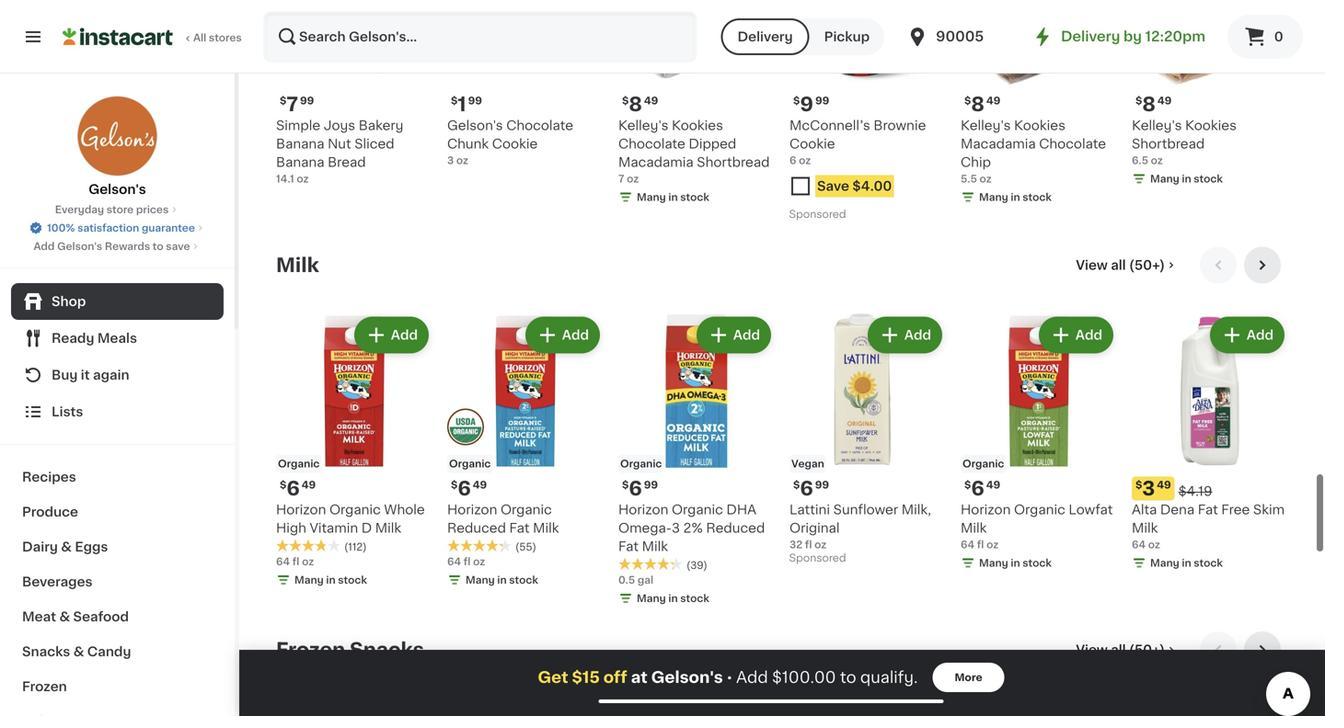 Task type: vqa. For each thing, say whether or not it's contained in the screenshot.
$7.99 Original price: $8.99 Element
no



Task type: locate. For each thing, give the bounding box(es) containing it.
64 fl oz down horizon organic reduced fat milk
[[447, 557, 485, 567]]

organic up high
[[278, 459, 320, 469]]

shortbread inside kelley's kookies chocolate dipped macadamia shortbread 7 oz
[[697, 156, 770, 169]]

$ inside $ 9 99
[[793, 96, 800, 106]]

2 64 fl oz from the left
[[447, 557, 485, 567]]

•
[[727, 671, 733, 685]]

6 for horizon organic lowfat milk
[[971, 479, 985, 499]]

2 cookie from the left
[[790, 138, 835, 150]]

stock down (39)
[[680, 594, 709, 604]]

organic inside horizon organic reduced fat milk
[[501, 504, 552, 517]]

0 vertical spatial item carousel region
[[276, 247, 1288, 618]]

kookies
[[672, 119, 723, 132], [1014, 119, 1066, 132], [1185, 119, 1237, 132]]

49 up chip
[[986, 96, 1001, 106]]

add
[[34, 242, 55, 252], [391, 329, 418, 342], [562, 329, 589, 342], [733, 329, 760, 342], [904, 329, 931, 342], [1076, 329, 1103, 342], [1247, 329, 1274, 342], [736, 670, 768, 686]]

reduced inside horizon organic reduced fat milk
[[447, 522, 506, 535]]

oz inside mcconnell's brownie cookie 6 oz
[[799, 156, 811, 166]]

49 up horizon organic lowfat milk 64 fl oz
[[986, 480, 1001, 491]]

3 inside $ 3 49 $4.19 alta dena fat free skim milk 64 oz
[[1142, 479, 1155, 499]]

2 add button from the left
[[527, 319, 598, 352]]

1 $ 6 99 from the left
[[622, 479, 658, 499]]

$ up alta
[[1136, 480, 1142, 491]]

6 up horizon organic lowfat milk 64 fl oz
[[971, 479, 985, 499]]

milk
[[276, 256, 319, 275], [375, 522, 401, 535], [533, 522, 559, 535], [961, 522, 987, 535], [1132, 522, 1158, 535], [642, 541, 668, 554]]

64 fl oz down high
[[276, 557, 314, 567]]

dairy & eggs link
[[11, 530, 224, 565]]

kookies inside kelley's kookies shortbread 6.5 oz
[[1185, 119, 1237, 132]]

0 vertical spatial sponsored badge image
[[790, 210, 845, 220]]

$ 6 49 up high
[[280, 479, 316, 499]]

1 vertical spatial view all (50+)
[[1076, 644, 1165, 657]]

99 inside $ 9 99
[[815, 96, 829, 106]]

reduced inside 'horizon organic dha omega-3 2% reduced fat milk'
[[706, 522, 765, 535]]

milk,
[[902, 504, 931, 517]]

add inside add gelson's rewards to save link
[[34, 242, 55, 252]]

snacks inside item carousel region
[[350, 641, 424, 660]]

0 vertical spatial banana
[[276, 138, 324, 150]]

$ 6 49 for horizon organic reduced fat milk
[[451, 479, 487, 499]]

macadamia inside kelley's kookies macadamia chocolate chip 5.5 oz
[[961, 138, 1036, 150]]

chocolate inside gelson's chocolate chunk cookie 3 oz
[[506, 119, 573, 132]]

$ 3 49 $4.19 alta dena fat free skim milk 64 oz
[[1132, 479, 1285, 550]]

2 horizontal spatial chocolate
[[1039, 138, 1106, 150]]

sponsored badge image down 32 at the right of page
[[790, 554, 845, 565]]

2 view all (50+) from the top
[[1076, 644, 1165, 657]]

100% satisfaction guarantee
[[47, 223, 195, 233]]

2 banana from the top
[[276, 156, 324, 169]]

1 vertical spatial item carousel region
[[276, 632, 1288, 717]]

49 for kelley's kookies macadamia chocolate chip
[[986, 96, 1001, 106]]

view all (50+) for frozen snacks
[[1076, 644, 1165, 657]]

0 horizontal spatial shortbread
[[697, 156, 770, 169]]

add for add button corresponding to horizon organic dha omega-3 2% reduced fat milk
[[733, 329, 760, 342]]

1 horizontal spatial fat
[[618, 541, 639, 554]]

ready meals link
[[11, 320, 224, 357]]

kelley's kookies chocolate dipped macadamia shortbread 7 oz
[[618, 119, 770, 184]]

in down kelley's kookies chocolate dipped macadamia shortbread 7 oz
[[668, 192, 678, 202]]

1 horizon from the left
[[276, 504, 326, 517]]

horizon for horizon organic dha omega-3 2% reduced fat milk
[[618, 504, 669, 517]]

1 vertical spatial banana
[[276, 156, 324, 169]]

1 vertical spatial sponsored badge image
[[790, 554, 845, 565]]

many down kelley's kookies shortbread 6.5 oz
[[1150, 174, 1180, 184]]

2 all from the top
[[1111, 644, 1126, 657]]

★★★★★
[[276, 540, 341, 553], [276, 540, 341, 553], [447, 540, 512, 553], [447, 540, 512, 553], [618, 558, 683, 571], [618, 558, 683, 571]]

2 reduced from the left
[[706, 522, 765, 535]]

1 horizontal spatial delivery
[[1061, 30, 1120, 43]]

add button for alta dena fat free skim milk
[[1212, 319, 1283, 352]]

1 64 fl oz from the left
[[276, 557, 314, 567]]

5 add button from the left
[[1041, 319, 1112, 352]]

fat up (55) in the left bottom of the page
[[509, 522, 530, 535]]

1 vertical spatial to
[[840, 670, 856, 686]]

$ 8 49
[[622, 95, 658, 114], [965, 95, 1001, 114], [1136, 95, 1172, 114]]

1 horizontal spatial reduced
[[706, 522, 765, 535]]

chunk
[[447, 138, 489, 150]]

cookie inside mcconnell's brownie cookie 6 oz
[[790, 138, 835, 150]]

kelley's inside kelley's kookies chocolate dipped macadamia shortbread 7 oz
[[618, 119, 669, 132]]

gelson's inside gelson's chocolate chunk cookie 3 oz
[[447, 119, 503, 132]]

1
[[458, 95, 466, 114]]

0 vertical spatial view
[[1076, 259, 1108, 272]]

(50+)
[[1129, 259, 1165, 272], [1129, 644, 1165, 657]]

fl
[[805, 540, 812, 550], [977, 540, 984, 550], [292, 557, 299, 567], [464, 557, 471, 567]]

mcconnell's brownie cookie 6 oz
[[790, 119, 926, 166]]

$ 8 49 up chip
[[965, 95, 1001, 114]]

$3.49 original price: $4.19 element
[[1132, 477, 1288, 501]]

pickup button
[[810, 18, 885, 55]]

$ 6 49 up horizon organic lowfat milk 64 fl oz
[[965, 479, 1001, 499]]

2 item carousel region from the top
[[276, 632, 1288, 717]]

horizon
[[276, 504, 326, 517], [447, 504, 497, 517], [618, 504, 669, 517], [961, 504, 1011, 517]]

49 for kelley's kookies chocolate dipped macadamia shortbread
[[644, 96, 658, 106]]

$ 8 49 up kelley's kookies shortbread 6.5 oz
[[1136, 95, 1172, 114]]

$ for simple joys bakery banana nut sliced banana bread
[[280, 96, 287, 106]]

6.5
[[1132, 156, 1149, 166]]

99 inside '$ 7 99'
[[300, 96, 314, 106]]

1 vertical spatial &
[[59, 611, 70, 624]]

simple joys bakery banana nut sliced banana bread 14.1 oz
[[276, 119, 404, 184]]

99 inside the $ 1 99
[[468, 96, 482, 106]]

99 for gelson's chocolate chunk cookie
[[468, 96, 482, 106]]

gelson's left • on the bottom right of the page
[[651, 670, 723, 686]]

oz inside kelley's kookies macadamia chocolate chip 5.5 oz
[[980, 174, 992, 184]]

9
[[800, 95, 814, 114]]

horizon for horizon organic whole high vitamin d milk
[[276, 504, 326, 517]]

organic left lowfat
[[1014, 504, 1066, 517]]

delivery
[[1061, 30, 1120, 43], [738, 30, 793, 43]]

view all (50+) button
[[1069, 247, 1185, 284], [1069, 632, 1185, 669]]

shortbread inside kelley's kookies shortbread 6.5 oz
[[1132, 138, 1205, 150]]

2 vertical spatial 3
[[672, 522, 680, 535]]

1 vertical spatial view
[[1076, 644, 1108, 657]]

stock down kelley's kookies macadamia chocolate chip 5.5 oz
[[1023, 192, 1052, 202]]

6 for horizon organic reduced fat milk
[[458, 479, 471, 499]]

49 up horizon organic reduced fat milk
[[473, 480, 487, 491]]

1 vertical spatial 3
[[1142, 479, 1155, 499]]

fat inside 'horizon organic dha omega-3 2% reduced fat milk'
[[618, 541, 639, 554]]

$ up mcconnell's
[[793, 96, 800, 106]]

1 vertical spatial view all (50+) button
[[1069, 632, 1185, 669]]

gelson's up chunk
[[447, 119, 503, 132]]

0 vertical spatial view all (50+)
[[1076, 259, 1165, 272]]

all for milk
[[1111, 259, 1126, 272]]

2 horizontal spatial 3
[[1142, 479, 1155, 499]]

lattini
[[790, 504, 830, 517]]

99 right 1 at the top left of the page
[[468, 96, 482, 106]]

fl inside horizon organic lowfat milk 64 fl oz
[[977, 540, 984, 550]]

$ for horizon organic reduced fat milk
[[451, 480, 458, 491]]

0 vertical spatial shortbread
[[1132, 138, 1205, 150]]

gelson's link
[[77, 96, 158, 199]]

organic inside 'horizon organic dha omega-3 2% reduced fat milk'
[[672, 504, 723, 517]]

None search field
[[263, 11, 697, 63]]

1 horizontal spatial chocolate
[[618, 138, 686, 150]]

0.5
[[618, 576, 635, 586]]

$ for horizon organic lowfat milk
[[965, 480, 971, 491]]

kelley's for kelley's kookies macadamia chocolate chip
[[961, 119, 1011, 132]]

bread
[[328, 156, 366, 169]]

milk inside horizon organic whole high vitamin d milk
[[375, 522, 401, 535]]

kookies for macadamia
[[1014, 119, 1066, 132]]

3 horizon from the left
[[618, 504, 669, 517]]

1 vertical spatial macadamia
[[618, 156, 694, 169]]

3 for horizon organic dha omega-3 2% reduced fat milk
[[672, 522, 680, 535]]

3 inside 'horizon organic dha omega-3 2% reduced fat milk'
[[672, 522, 680, 535]]

(50+) for frozen snacks
[[1129, 644, 1165, 657]]

49 up dena
[[1157, 480, 1171, 491]]

service type group
[[721, 18, 885, 55]]

cookie inside gelson's chocolate chunk cookie 3 oz
[[492, 138, 538, 150]]

1 8 from the left
[[629, 95, 642, 114]]

2 kelley's from the left
[[961, 119, 1011, 132]]

6 down mcconnell's
[[790, 156, 797, 166]]

99 for lattini sunflower milk, original
[[815, 480, 829, 491]]

frozen link
[[11, 670, 224, 705]]

1 vertical spatial frozen
[[22, 681, 67, 694]]

0 horizontal spatial kelley's
[[618, 119, 669, 132]]

organic down item badge icon
[[449, 459, 491, 469]]

2 horizontal spatial $ 6 49
[[965, 479, 1001, 499]]

gelson's logo image
[[77, 96, 158, 177]]

kelley's kookies macadamia chocolate chip 5.5 oz
[[961, 119, 1106, 184]]

0 horizontal spatial kookies
[[672, 119, 723, 132]]

0 horizontal spatial $ 8 49
[[622, 95, 658, 114]]

product group
[[790, 0, 946, 225], [276, 313, 433, 592], [447, 313, 604, 592], [618, 313, 775, 610], [790, 313, 946, 569], [961, 313, 1117, 575], [1132, 313, 1288, 575], [447, 699, 604, 717], [618, 699, 775, 717], [790, 699, 946, 717], [1132, 699, 1288, 717]]

frozen for frozen
[[22, 681, 67, 694]]

horizon right milk, in the right bottom of the page
[[961, 504, 1011, 517]]

& right meat
[[59, 611, 70, 624]]

add button
[[356, 319, 427, 352], [527, 319, 598, 352], [698, 319, 769, 352], [870, 319, 941, 352], [1041, 319, 1112, 352], [1212, 319, 1283, 352]]

8 up kelley's kookies shortbread 6.5 oz
[[1142, 95, 1156, 114]]

2 horizontal spatial fat
[[1198, 504, 1218, 517]]

1 $ 8 49 from the left
[[622, 95, 658, 114]]

item carousel region
[[276, 247, 1288, 618], [276, 632, 1288, 717]]

everyday store prices link
[[55, 202, 180, 217]]

0 vertical spatial all
[[1111, 259, 1126, 272]]

49
[[644, 96, 658, 106], [986, 96, 1001, 106], [1158, 96, 1172, 106], [302, 480, 316, 491], [473, 480, 487, 491], [986, 480, 1001, 491], [1157, 480, 1171, 491]]

0 horizontal spatial cookie
[[492, 138, 538, 150]]

4 horizon from the left
[[961, 504, 1011, 517]]

add inside treatment tracker modal dialog
[[736, 670, 768, 686]]

1 horizontal spatial kelley's
[[961, 119, 1011, 132]]

0 vertical spatial macadamia
[[961, 138, 1036, 150]]

2 horizontal spatial 8
[[1142, 95, 1156, 114]]

1 reduced from the left
[[447, 522, 506, 535]]

macadamia
[[961, 138, 1036, 150], [618, 156, 694, 169]]

shortbread
[[1132, 138, 1205, 150], [697, 156, 770, 169]]

0 horizontal spatial 64 fl oz
[[276, 557, 314, 567]]

99 down vegan
[[815, 480, 829, 491]]

$4.19
[[1179, 485, 1213, 498]]

delivery left pickup button
[[738, 30, 793, 43]]

0 vertical spatial fat
[[1198, 504, 1218, 517]]

6 for horizon organic whole high vitamin d milk
[[287, 479, 300, 499]]

macadamia up chip
[[961, 138, 1036, 150]]

$ 7 99
[[280, 95, 314, 114]]

candy
[[87, 646, 131, 659]]

shortbread down dipped at the right top of the page
[[697, 156, 770, 169]]

2 8 from the left
[[971, 95, 985, 114]]

0.5 gal
[[618, 576, 654, 586]]

oz inside kelley's kookies chocolate dipped macadamia shortbread 7 oz
[[627, 174, 639, 184]]

99 for simple joys bakery banana nut sliced banana bread
[[300, 96, 314, 106]]

1 vertical spatial fat
[[509, 522, 530, 535]]

horizon for horizon organic reduced fat milk
[[447, 504, 497, 517]]

recipes link
[[11, 460, 224, 495]]

0 button
[[1228, 15, 1303, 59]]

3 left 2%
[[672, 522, 680, 535]]

recipes
[[22, 471, 76, 484]]

off
[[603, 670, 627, 686]]

$ up 6.5
[[1136, 96, 1142, 106]]

seafood
[[73, 611, 129, 624]]

& left eggs
[[61, 541, 72, 554]]

0 horizontal spatial $ 6 49
[[280, 479, 316, 499]]

organic up (55) in the left bottom of the page
[[501, 504, 552, 517]]

horizon right 'whole'
[[447, 504, 497, 517]]

sponsored badge image
[[790, 210, 845, 220], [790, 554, 845, 565]]

add gelson's rewards to save
[[34, 242, 190, 252]]

$ down item badge icon
[[451, 480, 458, 491]]

1 vertical spatial shortbread
[[697, 156, 770, 169]]

stock down kelley's kookies chocolate dipped macadamia shortbread 7 oz
[[680, 192, 709, 202]]

1 all from the top
[[1111, 259, 1126, 272]]

organic
[[278, 459, 320, 469], [449, 459, 491, 469], [620, 459, 662, 469], [963, 459, 1004, 469], [329, 504, 381, 517], [501, 504, 552, 517], [672, 504, 723, 517], [1014, 504, 1066, 517]]

64 fl oz
[[276, 557, 314, 567], [447, 557, 485, 567]]

0 vertical spatial (50+)
[[1129, 259, 1165, 272]]

stock
[[1194, 174, 1223, 184], [680, 192, 709, 202], [1023, 192, 1052, 202], [1023, 559, 1052, 569], [1194, 559, 1223, 569], [338, 576, 367, 586], [509, 576, 538, 586], [680, 594, 709, 604]]

$ 6 99 for lattini sunflower milk, original
[[793, 479, 829, 499]]

3 inside gelson's chocolate chunk cookie 3 oz
[[447, 156, 454, 166]]

$ up simple
[[280, 96, 287, 106]]

0 horizontal spatial 3
[[447, 156, 454, 166]]

organic up horizon organic lowfat milk 64 fl oz
[[963, 459, 1004, 469]]

all for frozen snacks
[[1111, 644, 1126, 657]]

$ inside $ 3 49 $4.19 alta dena fat free skim milk 64 oz
[[1136, 480, 1142, 491]]

6 for lattini sunflower milk, original
[[800, 479, 813, 499]]

8 up chip
[[971, 95, 985, 114]]

6 inside mcconnell's brownie cookie 6 oz
[[790, 156, 797, 166]]

2 kookies from the left
[[1014, 119, 1066, 132]]

horizon up high
[[276, 504, 326, 517]]

99 up simple
[[300, 96, 314, 106]]

1 horizontal spatial kookies
[[1014, 119, 1066, 132]]

100%
[[47, 223, 75, 233]]

all
[[1111, 259, 1126, 272], [1111, 644, 1126, 657]]

0 vertical spatial to
[[153, 242, 163, 252]]

many in stock inside product group
[[1150, 559, 1223, 569]]

2 horizontal spatial kelley's
[[1132, 119, 1182, 132]]

many in stock down $ 3 49 $4.19 alta dena fat free skim milk 64 oz
[[1150, 559, 1223, 569]]

frozen
[[276, 641, 345, 660], [22, 681, 67, 694]]

49 for horizon organic lowfat milk
[[986, 480, 1001, 491]]

$ for kelley's kookies chocolate dipped macadamia shortbread
[[622, 96, 629, 106]]

2 vertical spatial fat
[[618, 541, 639, 554]]

49 up high
[[302, 480, 316, 491]]

1 horizontal spatial cookie
[[790, 138, 835, 150]]

1 kelley's from the left
[[618, 119, 669, 132]]

2 horizontal spatial $ 8 49
[[1136, 95, 1172, 114]]

& inside "link"
[[73, 646, 84, 659]]

kelley's
[[618, 119, 669, 132], [961, 119, 1011, 132], [1132, 119, 1182, 132]]

many down chip
[[979, 192, 1008, 202]]

view all (50+) button for milk
[[1069, 247, 1185, 284]]

horizon inside 'horizon organic dha omega-3 2% reduced fat milk'
[[618, 504, 669, 517]]

3 add button from the left
[[698, 319, 769, 352]]

3 kelley's from the left
[[1132, 119, 1182, 132]]

in down vitamin
[[326, 576, 336, 586]]

$ 6 49
[[280, 479, 316, 499], [451, 479, 487, 499], [965, 479, 1001, 499]]

kookies inside kelley's kookies chocolate dipped macadamia shortbread 7 oz
[[672, 119, 723, 132]]

$ up chip
[[965, 96, 971, 106]]

$ down vegan
[[793, 480, 800, 491]]

1 horizontal spatial $ 8 49
[[965, 95, 1001, 114]]

horizon organic whole high vitamin d milk
[[276, 504, 425, 535]]

to
[[153, 242, 163, 252], [840, 670, 856, 686]]

49 for horizon organic whole high vitamin d milk
[[302, 480, 316, 491]]

0 vertical spatial &
[[61, 541, 72, 554]]

1 add button from the left
[[356, 319, 427, 352]]

add for horizon organic lowfat milk's add button
[[1076, 329, 1103, 342]]

1 horizontal spatial frozen
[[276, 641, 345, 660]]

0 horizontal spatial 8
[[629, 95, 642, 114]]

free
[[1222, 504, 1250, 517]]

meat
[[22, 611, 56, 624]]

$ for horizon organic dha omega-3 2% reduced fat milk
[[622, 480, 629, 491]]

0 horizontal spatial $ 6 99
[[622, 479, 658, 499]]

0 horizontal spatial reduced
[[447, 522, 506, 535]]

99 up omega-
[[644, 480, 658, 491]]

2 $ 8 49 from the left
[[965, 95, 1001, 114]]

1 vertical spatial all
[[1111, 644, 1126, 657]]

0 vertical spatial 3
[[447, 156, 454, 166]]

add button for horizon organic lowfat milk
[[1041, 319, 1112, 352]]

49 up kelley's kookies chocolate dipped macadamia shortbread 7 oz
[[644, 96, 658, 106]]

6 up omega-
[[629, 479, 642, 499]]

horizon inside horizon organic reduced fat milk
[[447, 504, 497, 517]]

many in stock down kelley's kookies shortbread 6.5 oz
[[1150, 174, 1223, 184]]

1 $ 6 49 from the left
[[280, 479, 316, 499]]

0 horizontal spatial delivery
[[738, 30, 793, 43]]

99 right 9
[[815, 96, 829, 106]]

add for add button associated with horizon organic whole high vitamin d milk
[[391, 329, 418, 342]]

1 view from the top
[[1076, 259, 1108, 272]]

macadamia down dipped at the right top of the page
[[618, 156, 694, 169]]

to left qualify.
[[840, 670, 856, 686]]

$ up high
[[280, 480, 287, 491]]

1 cookie from the left
[[492, 138, 538, 150]]

guarantee
[[142, 223, 195, 233]]

& for meat
[[59, 611, 70, 624]]

satisfaction
[[77, 223, 139, 233]]

1 horizontal spatial $ 6 99
[[793, 479, 829, 499]]

& left candy
[[73, 646, 84, 659]]

horizon up omega-
[[618, 504, 669, 517]]

0 vertical spatial view all (50+) button
[[1069, 247, 1185, 284]]

1 horizontal spatial macadamia
[[961, 138, 1036, 150]]

many in stock
[[1150, 174, 1223, 184], [637, 192, 709, 202], [979, 192, 1052, 202], [979, 559, 1052, 569], [1150, 559, 1223, 569], [295, 576, 367, 586], [466, 576, 538, 586], [637, 594, 709, 604]]

milk inside horizon organic lowfat milk 64 fl oz
[[961, 522, 987, 535]]

horizon inside horizon organic lowfat milk 64 fl oz
[[961, 504, 1011, 517]]

0 vertical spatial frozen
[[276, 641, 345, 660]]

sunflower
[[833, 504, 898, 517]]

1 horizontal spatial to
[[840, 670, 856, 686]]

many down horizon organic lowfat milk 64 fl oz
[[979, 559, 1008, 569]]

fat inside $ 3 49 $4.19 alta dena fat free skim milk 64 oz
[[1198, 504, 1218, 517]]

3 up alta
[[1142, 479, 1155, 499]]

$ inside '$ 7 99'
[[280, 96, 287, 106]]

1 item carousel region from the top
[[276, 247, 1288, 618]]

banana down simple
[[276, 138, 324, 150]]

fat down $3.49 original price: $4.19 element
[[1198, 504, 1218, 517]]

64
[[961, 540, 975, 550], [1132, 540, 1146, 550], [276, 557, 290, 567], [447, 557, 461, 567]]

2 $ 6 99 from the left
[[793, 479, 829, 499]]

1 horizontal spatial 7
[[618, 174, 624, 184]]

cookie right chunk
[[492, 138, 538, 150]]

oz inside the 'lattini sunflower milk, original 32 fl oz'
[[815, 540, 827, 550]]

kelley's inside kelley's kookies macadamia chocolate chip 5.5 oz
[[961, 119, 1011, 132]]

0 horizontal spatial frozen
[[22, 681, 67, 694]]

horizon inside horizon organic whole high vitamin d milk
[[276, 504, 326, 517]]

3 $ 8 49 from the left
[[1136, 95, 1172, 114]]

$ 6 99 for horizon organic dha omega-3 2% reduced fat milk
[[622, 479, 658, 499]]

snacks
[[350, 641, 424, 660], [22, 646, 70, 659]]

banana up 14.1
[[276, 156, 324, 169]]

1 vertical spatial 7
[[618, 174, 624, 184]]

0 horizontal spatial snacks
[[22, 646, 70, 659]]

1 horizontal spatial 64 fl oz
[[447, 557, 485, 567]]

0 horizontal spatial macadamia
[[618, 156, 694, 169]]

1 horizontal spatial $ 6 49
[[451, 479, 487, 499]]

1 horizontal spatial 8
[[971, 95, 985, 114]]

2 $ 6 49 from the left
[[451, 479, 487, 499]]

delivery inside button
[[738, 30, 793, 43]]

0 horizontal spatial 7
[[287, 95, 298, 114]]

delivery for delivery by 12:20pm
[[1061, 30, 1120, 43]]

$ for lattini sunflower milk, original
[[793, 480, 800, 491]]

1 view all (50+) from the top
[[1076, 259, 1165, 272]]

2 (50+) from the top
[[1129, 644, 1165, 657]]

kookies inside kelley's kookies macadamia chocolate chip 5.5 oz
[[1014, 119, 1066, 132]]

oz inside $ 3 49 $4.19 alta dena fat free skim milk 64 oz
[[1148, 540, 1160, 550]]

to left save
[[153, 242, 163, 252]]

kelley's kookies shortbread 6.5 oz
[[1132, 119, 1237, 166]]

64 inside horizon organic lowfat milk 64 fl oz
[[961, 540, 975, 550]]

6 up high
[[287, 479, 300, 499]]

1 (50+) from the top
[[1129, 259, 1165, 272]]

$ inside the $ 1 99
[[451, 96, 458, 106]]

$ up kelley's kookies chocolate dipped macadamia shortbread 7 oz
[[622, 96, 629, 106]]

3 8 from the left
[[1142, 95, 1156, 114]]

shortbread up 6.5
[[1132, 138, 1205, 150]]

49 for kelley's kookies shortbread
[[1158, 96, 1172, 106]]

49 up kelley's kookies shortbread 6.5 oz
[[1158, 96, 1172, 106]]

8 for kelley's kookies chocolate dipped macadamia shortbread
[[629, 95, 642, 114]]

many down kelley's kookies chocolate dipped macadamia shortbread 7 oz
[[637, 192, 666, 202]]

fat down omega-
[[618, 541, 639, 554]]

2 horizon from the left
[[447, 504, 497, 517]]

gelson's inside gelson's link
[[89, 183, 146, 196]]

1 horizontal spatial 3
[[672, 522, 680, 535]]

6 up the lattini
[[800, 479, 813, 499]]

&
[[61, 541, 72, 554], [59, 611, 70, 624], [73, 646, 84, 659]]

1 horizontal spatial shortbread
[[1132, 138, 1205, 150]]

1 vertical spatial (50+)
[[1129, 644, 1165, 657]]

2 horizontal spatial kookies
[[1185, 119, 1237, 132]]

Search field
[[265, 13, 695, 61]]

99 for mcconnell's brownie cookie
[[815, 96, 829, 106]]

3 kookies from the left
[[1185, 119, 1237, 132]]

1 horizontal spatial snacks
[[350, 641, 424, 660]]

gelson's up everyday store prices link
[[89, 183, 146, 196]]

in
[[1182, 174, 1191, 184], [668, 192, 678, 202], [1011, 192, 1020, 202], [1011, 559, 1020, 569], [1182, 559, 1191, 569], [326, 576, 336, 586], [497, 576, 507, 586], [668, 594, 678, 604]]

in down $ 3 49 $4.19 alta dena fat free skim milk 64 oz
[[1182, 559, 1191, 569]]

fat inside horizon organic reduced fat milk
[[509, 522, 530, 535]]

treatment tracker modal dialog
[[239, 651, 1325, 717]]

sponsored badge image down save
[[790, 210, 845, 220]]

by
[[1124, 30, 1142, 43]]

organic up 2%
[[672, 504, 723, 517]]

2 view all (50+) button from the top
[[1069, 632, 1185, 669]]

organic up d
[[329, 504, 381, 517]]

0 horizontal spatial chocolate
[[506, 119, 573, 132]]

6 add button from the left
[[1212, 319, 1283, 352]]

kelley's inside kelley's kookies shortbread 6.5 oz
[[1132, 119, 1182, 132]]

0 horizontal spatial fat
[[509, 522, 530, 535]]

$ for kelley's kookies macadamia chocolate chip
[[965, 96, 971, 106]]

cookie down mcconnell's
[[790, 138, 835, 150]]

2 view from the top
[[1076, 644, 1108, 657]]

0 horizontal spatial to
[[153, 242, 163, 252]]

gelson's down 100%
[[57, 242, 102, 252]]

1 view all (50+) button from the top
[[1069, 247, 1185, 284]]

stock down $ 3 49 $4.19 alta dena fat free skim milk 64 oz
[[1194, 559, 1223, 569]]

& for snacks
[[73, 646, 84, 659]]

eggs
[[75, 541, 108, 554]]

$100.00
[[772, 670, 836, 686]]

$ 6 99 up the lattini
[[793, 479, 829, 499]]

joys
[[324, 119, 355, 132]]

$ for kelley's kookies shortbread
[[1136, 96, 1142, 106]]

$ 8 49 up kelley's kookies chocolate dipped macadamia shortbread 7 oz
[[622, 95, 658, 114]]

frozen inside item carousel region
[[276, 641, 345, 660]]

1 kookies from the left
[[672, 119, 723, 132]]

2 vertical spatial &
[[73, 646, 84, 659]]



Task type: describe. For each thing, give the bounding box(es) containing it.
organic inside horizon organic lowfat milk 64 fl oz
[[1014, 504, 1066, 517]]

many in stock down gal
[[637, 594, 709, 604]]

14.1
[[276, 174, 294, 184]]

$ for horizon organic whole high vitamin d milk
[[280, 480, 287, 491]]

ready
[[52, 332, 94, 345]]

0
[[1274, 30, 1284, 43]]

produce
[[22, 506, 78, 519]]

$ 8 49 for kelley's kookies macadamia chocolate chip
[[965, 95, 1001, 114]]

everyday
[[55, 205, 104, 215]]

frozen snacks
[[276, 641, 424, 660]]

in down 'horizon organic dha omega-3 2% reduced fat milk'
[[668, 594, 678, 604]]

3 $ 6 49 from the left
[[965, 479, 1001, 499]]

item badge image
[[447, 409, 484, 446]]

100% satisfaction guarantee button
[[29, 217, 206, 236]]

horizon organic reduced fat milk
[[447, 504, 559, 535]]

milk inside $ 3 49 $4.19 alta dena fat free skim milk 64 oz
[[1132, 522, 1158, 535]]

product group containing 3
[[1132, 313, 1288, 575]]

add button for horizon organic dha omega-3 2% reduced fat milk
[[698, 319, 769, 352]]

add button for horizon organic whole high vitamin d milk
[[356, 319, 427, 352]]

add button for horizon organic reduced fat milk
[[527, 319, 598, 352]]

add for fourth add button from left
[[904, 329, 931, 342]]

shop link
[[11, 283, 224, 320]]

many down horizon organic reduced fat milk
[[466, 576, 495, 586]]

frozen for frozen snacks
[[276, 641, 345, 660]]

(39)
[[687, 561, 708, 571]]

to inside treatment tracker modal dialog
[[840, 670, 856, 686]]

2%
[[683, 522, 703, 535]]

6 for horizon organic dha omega-3 2% reduced fat milk
[[629, 479, 642, 499]]

kelley's for kelley's kookies chocolate dipped macadamia shortbread
[[618, 119, 669, 132]]

12:20pm
[[1145, 30, 1206, 43]]

sliced
[[355, 138, 394, 150]]

8 for kelley's kookies shortbread
[[1142, 95, 1156, 114]]

milk inside horizon organic reduced fat milk
[[533, 522, 559, 535]]

2 sponsored badge image from the top
[[790, 554, 845, 565]]

in down horizon organic reduced fat milk
[[497, 576, 507, 586]]

oz inside simple joys bakery banana nut sliced banana bread 14.1 oz
[[297, 174, 309, 184]]

shop
[[52, 295, 86, 308]]

many down high
[[295, 576, 324, 586]]

skim
[[1253, 504, 1285, 517]]

ready meals button
[[11, 320, 224, 357]]

d
[[361, 522, 372, 535]]

view all (50+) for milk
[[1076, 259, 1165, 272]]

meals
[[97, 332, 137, 345]]

lattini sunflower milk, original 32 fl oz
[[790, 504, 931, 550]]

rewards
[[105, 242, 150, 252]]

many in stock down kelley's kookies chocolate dipped macadamia shortbread 7 oz
[[637, 192, 709, 202]]

mcconnell's
[[790, 119, 870, 132]]

whole
[[384, 504, 425, 517]]

meat & seafood link
[[11, 600, 224, 635]]

$ for mcconnell's brownie cookie
[[793, 96, 800, 106]]

everyday store prices
[[55, 205, 169, 215]]

delivery by 12:20pm link
[[1032, 26, 1206, 48]]

chip
[[961, 156, 991, 169]]

(50+) for milk
[[1129, 259, 1165, 272]]

simple
[[276, 119, 320, 132]]

save
[[817, 180, 849, 193]]

save $4.00 button
[[790, 172, 946, 205]]

in inside product group
[[1182, 559, 1191, 569]]

in down kelley's kookies macadamia chocolate chip 5.5 oz
[[1011, 192, 1020, 202]]

store
[[107, 205, 134, 215]]

7 inside kelley's kookies chocolate dipped macadamia shortbread 7 oz
[[618, 174, 624, 184]]

oz inside kelley's kookies shortbread 6.5 oz
[[1151, 156, 1163, 166]]

$4.00
[[853, 180, 892, 193]]

many in stock down horizon organic lowfat milk 64 fl oz
[[979, 559, 1052, 569]]

at
[[631, 670, 648, 686]]

stock down (112)
[[338, 576, 367, 586]]

all stores link
[[63, 11, 243, 63]]

view for milk
[[1076, 259, 1108, 272]]

chocolate inside kelley's kookies macadamia chocolate chip 5.5 oz
[[1039, 138, 1106, 150]]

gelson's chocolate chunk cookie 3 oz
[[447, 119, 573, 166]]

beverages link
[[11, 565, 224, 600]]

64 fl oz for horizon organic whole high vitamin d milk
[[276, 557, 314, 567]]

snacks & candy
[[22, 646, 131, 659]]

horizon organic dha omega-3 2% reduced fat milk
[[618, 504, 765, 554]]

horizon organic lowfat milk 64 fl oz
[[961, 504, 1113, 550]]

beverages
[[22, 576, 93, 589]]

stores
[[209, 33, 242, 43]]

add for horizon organic reduced fat milk add button
[[562, 329, 589, 342]]

get $15 off at gelson's • add $100.00 to qualify.
[[538, 670, 918, 686]]

add for add button for alta dena fat free skim milk
[[1247, 329, 1274, 342]]

dena
[[1160, 504, 1195, 517]]

save $4.00
[[817, 180, 892, 193]]

delivery by 12:20pm
[[1061, 30, 1206, 43]]

many in stock down kelley's kookies macadamia chocolate chip 5.5 oz
[[979, 192, 1052, 202]]

$ 8 49 for kelley's kookies chocolate dipped macadamia shortbread
[[622, 95, 658, 114]]

$ 9 99
[[793, 95, 829, 114]]

original
[[790, 522, 840, 535]]

delivery for delivery
[[738, 30, 793, 43]]

buy it again
[[52, 369, 129, 382]]

view all (50+) button for frozen snacks
[[1069, 632, 1185, 669]]

oz inside gelson's chocolate chunk cookie 3 oz
[[456, 156, 468, 166]]

gelson's inside add gelson's rewards to save link
[[57, 242, 102, 252]]

& for dairy
[[61, 541, 72, 554]]

lists link
[[11, 394, 224, 431]]

item carousel region containing frozen snacks
[[276, 632, 1288, 717]]

qualify.
[[860, 670, 918, 686]]

4 add button from the left
[[870, 319, 941, 352]]

0 vertical spatial 7
[[287, 95, 298, 114]]

all
[[193, 33, 206, 43]]

1 sponsored badge image from the top
[[790, 210, 845, 220]]

ready meals
[[52, 332, 137, 345]]

product group containing 9
[[790, 0, 946, 225]]

many down gal
[[637, 594, 666, 604]]

add gelson's rewards to save link
[[34, 239, 201, 254]]

many in stock down (55) in the left bottom of the page
[[466, 576, 538, 586]]

64 fl oz for horizon organic reduced fat milk
[[447, 557, 485, 567]]

$ for gelson's chocolate chunk cookie
[[451, 96, 458, 106]]

instacart logo image
[[63, 26, 173, 48]]

dairy & eggs
[[22, 541, 108, 554]]

view for frozen snacks
[[1076, 644, 1108, 657]]

90005 button
[[907, 11, 1017, 63]]

fl inside the 'lattini sunflower milk, original 32 fl oz'
[[805, 540, 812, 550]]

49 for horizon organic reduced fat milk
[[473, 480, 487, 491]]

$15
[[572, 670, 600, 686]]

stock down kelley's kookies shortbread 6.5 oz
[[1194, 174, 1223, 184]]

get
[[538, 670, 568, 686]]

milk inside 'horizon organic dha omega-3 2% reduced fat milk'
[[642, 541, 668, 554]]

gelson's inside treatment tracker modal dialog
[[651, 670, 723, 686]]

stock down (55) in the left bottom of the page
[[509, 576, 538, 586]]

chocolate inside kelley's kookies chocolate dipped macadamia shortbread 7 oz
[[618, 138, 686, 150]]

99 for horizon organic dha omega-3 2% reduced fat milk
[[644, 480, 658, 491]]

stock down horizon organic lowfat milk 64 fl oz
[[1023, 559, 1052, 569]]

oz inside horizon organic lowfat milk 64 fl oz
[[987, 540, 999, 550]]

save
[[166, 242, 190, 252]]

many in stock down (112)
[[295, 576, 367, 586]]

buy
[[52, 369, 78, 382]]

dipped
[[689, 138, 737, 150]]

8 for kelley's kookies macadamia chocolate chip
[[971, 95, 985, 114]]

49 inside $ 3 49 $4.19 alta dena fat free skim milk 64 oz
[[1157, 480, 1171, 491]]

1 banana from the top
[[276, 138, 324, 150]]

produce link
[[11, 495, 224, 530]]

vegan
[[791, 459, 824, 469]]

organic inside horizon organic whole high vitamin d milk
[[329, 504, 381, 517]]

organic up omega-
[[620, 459, 662, 469]]

kelley's for kelley's kookies shortbread
[[1132, 119, 1182, 132]]

kookies for shortbread
[[1185, 119, 1237, 132]]

item carousel region containing milk
[[276, 247, 1288, 618]]

delivery button
[[721, 18, 810, 55]]

all stores
[[193, 33, 242, 43]]

snacks inside "link"
[[22, 646, 70, 659]]

$ 8 49 for kelley's kookies shortbread
[[1136, 95, 1172, 114]]

kookies for chocolate
[[672, 119, 723, 132]]

buy it again link
[[11, 357, 224, 394]]

$ 6 49 for horizon organic whole high vitamin d milk
[[280, 479, 316, 499]]

(112)
[[344, 543, 367, 553]]

dairy
[[22, 541, 58, 554]]

(55)
[[515, 543, 536, 553]]

in down kelley's kookies shortbread 6.5 oz
[[1182, 174, 1191, 184]]

3 for gelson's chocolate chunk cookie 3 oz
[[447, 156, 454, 166]]

in down horizon organic lowfat milk 64 fl oz
[[1011, 559, 1020, 569]]

many down dena
[[1150, 559, 1180, 569]]

lists
[[52, 406, 83, 419]]

snacks & candy link
[[11, 635, 224, 670]]

macadamia inside kelley's kookies chocolate dipped macadamia shortbread 7 oz
[[618, 156, 694, 169]]

vitamin
[[310, 522, 358, 535]]

64 inside $ 3 49 $4.19 alta dena fat free skim milk 64 oz
[[1132, 540, 1146, 550]]



